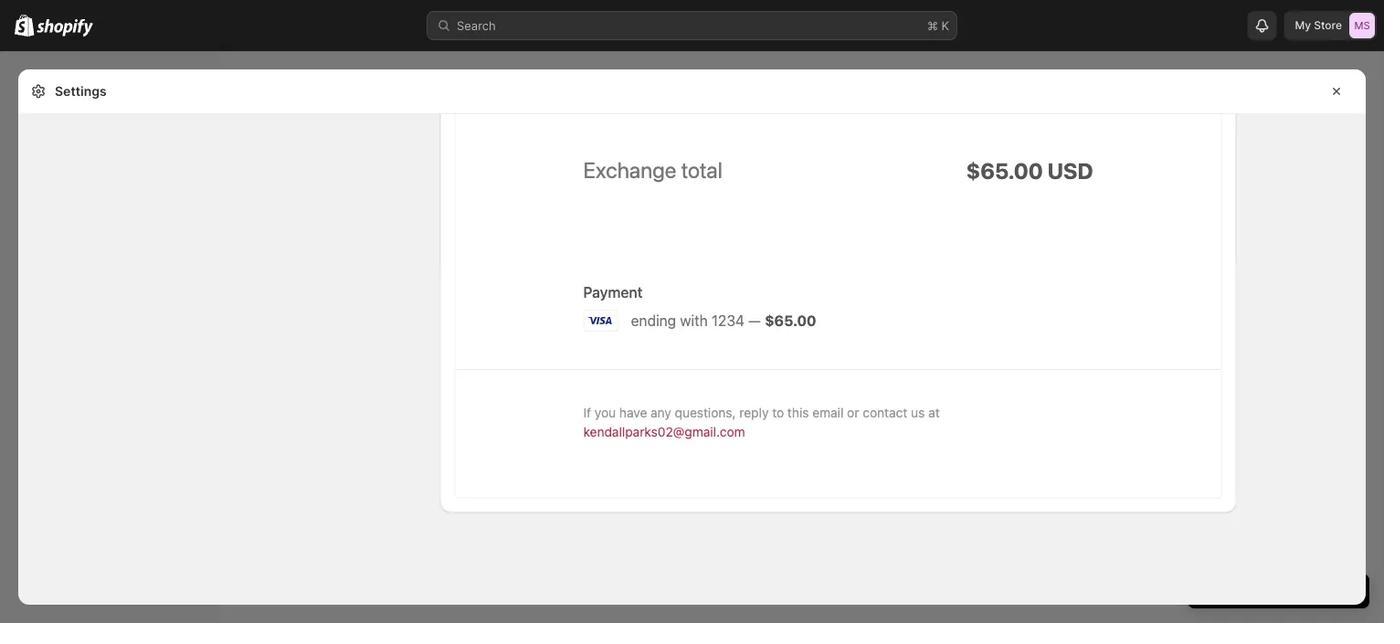 Task type: vqa. For each thing, say whether or not it's contained in the screenshot.
My
yes



Task type: locate. For each thing, give the bounding box(es) containing it.
my store image
[[1349, 13, 1375, 38]]

shopify image
[[15, 14, 34, 36], [37, 19, 93, 37]]

settings
[[55, 84, 107, 99]]

⌘ k
[[927, 18, 949, 32]]

settings dialog
[[18, 0, 1366, 605]]

0 horizontal spatial shopify image
[[15, 14, 34, 36]]

1 horizontal spatial shopify image
[[37, 19, 93, 37]]

store
[[1314, 19, 1342, 32]]

my
[[1295, 19, 1311, 32]]



Task type: describe. For each thing, give the bounding box(es) containing it.
my store
[[1295, 19, 1342, 32]]

home
[[44, 71, 77, 85]]

home link
[[11, 66, 208, 91]]

search
[[457, 18, 496, 32]]

⌘
[[927, 18, 938, 32]]

k
[[941, 18, 949, 32]]



